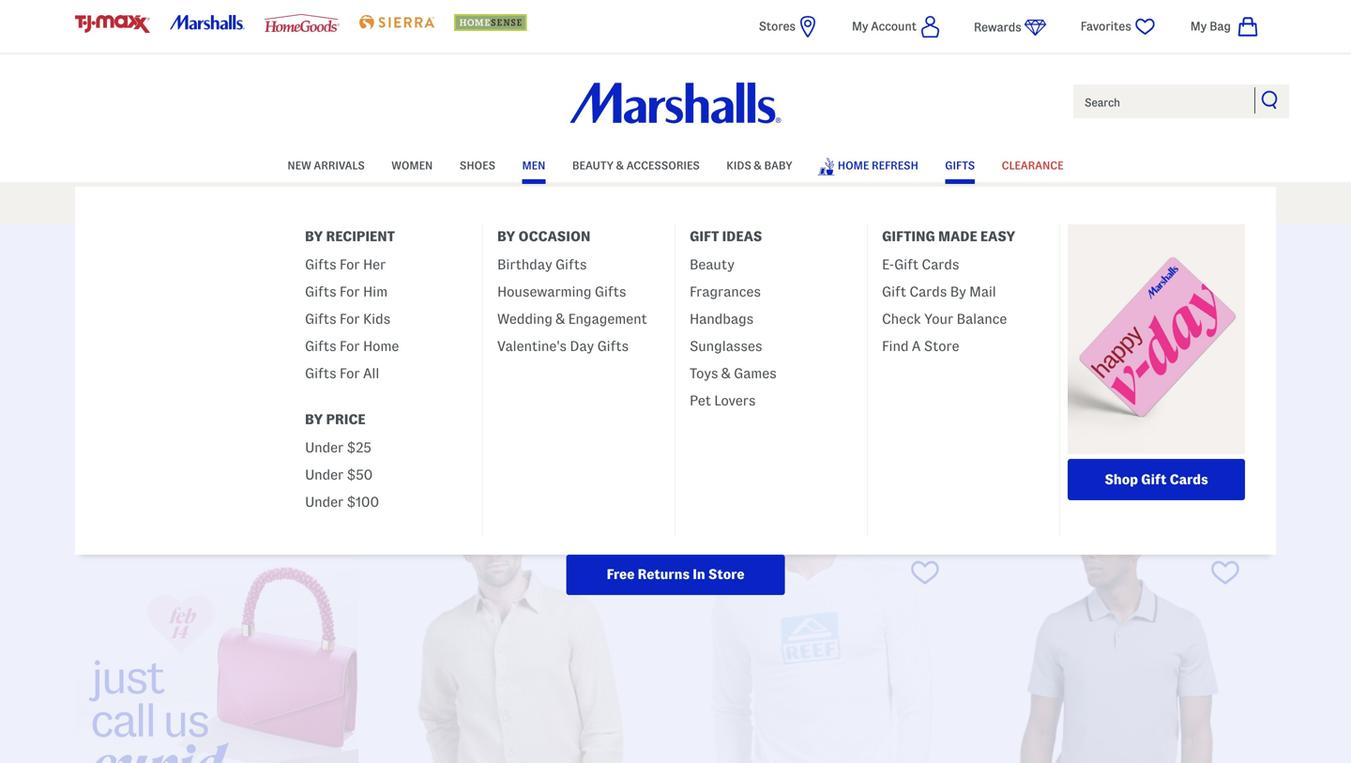 Task type: vqa. For each thing, say whether or not it's contained in the screenshot.
Express & Expedited Delivery Estimates Reflective Of Orders Placed Before 12Pm Cst. Orders Placed After 12Pm Cst Will Be Processed On Next Business Day.
no



Task type: locate. For each thing, give the bounding box(es) containing it.
marshalls.com image
[[170, 15, 245, 29]]

her
[[363, 257, 386, 272]]

kids left baby in the right top of the page
[[727, 160, 752, 171]]

for left her
[[340, 257, 360, 272]]

beauty for beauty & accessories
[[572, 160, 614, 171]]

gorris stretch knit sweater polo image
[[976, 549, 1260, 763]]

check your balance
[[882, 311, 1007, 327]]

by up birthday
[[497, 229, 516, 244]]

handbags link
[[690, 303, 754, 330]]

shoes for men
[[460, 160, 496, 171]]

valentine's day gifts link
[[497, 330, 629, 358]]

0 horizontal spatial men
[[75, 236, 99, 249]]

rewards
[[974, 21, 1022, 34]]

2 vertical spatial under
[[305, 494, 344, 510]]

gifts down "gifts for him"
[[305, 311, 336, 327]]

beauty
[[572, 160, 614, 171], [690, 257, 735, 272]]

stores
[[759, 20, 796, 33]]

gift down gifting on the right of the page
[[895, 257, 919, 272]]

my account
[[852, 20, 917, 33]]

site search search field
[[1072, 83, 1292, 120]]

1 vertical spatial shoes
[[571, 326, 611, 341]]

0 horizontal spatial accessories
[[627, 160, 700, 171]]

my account link
[[852, 15, 941, 38]]

handbags
[[690, 311, 754, 327]]

sunglasses link
[[690, 330, 763, 358]]

gifting made easy group
[[291, 249, 482, 396], [483, 249, 675, 369], [676, 249, 867, 423], [868, 249, 1060, 369], [291, 432, 482, 525]]

kids & baby link
[[727, 150, 793, 178]]

shoes link for men
[[460, 150, 496, 178]]

birthday
[[497, 257, 552, 272]]

tjmaxx.com image
[[75, 15, 150, 33]]

store inside find a store link
[[924, 338, 960, 354]]

him
[[363, 284, 388, 299]]

0 vertical spatial under
[[305, 440, 344, 455]]

2 my from the left
[[1191, 20, 1207, 33]]

for up the gifts for kids link
[[340, 284, 360, 299]]

1 horizontal spatial beauty
[[690, 257, 735, 272]]

bag
[[1210, 20, 1231, 33]]

my inside "link"
[[852, 20, 869, 33]]

valentine's
[[497, 338, 567, 354]]

1 vertical spatial under
[[305, 467, 344, 482]]

1 horizontal spatial home
[[838, 160, 870, 171]]

1 my from the left
[[852, 20, 869, 33]]

gifts up gifts for all link
[[305, 338, 336, 354]]

1 vertical spatial cards
[[910, 284, 947, 299]]

free returns in store
[[607, 566, 745, 582]]

for for her
[[340, 257, 360, 272]]

for up gifts for all link
[[340, 338, 360, 354]]

gifts down engagement
[[597, 338, 629, 354]]

1 horizontal spatial clearance
[[1138, 326, 1204, 341]]

by recipient
[[305, 229, 395, 244]]

0 horizontal spatial clearance link
[[1002, 150, 1064, 178]]

price
[[326, 412, 366, 427]]

& right toys
[[722, 366, 731, 381]]

my bag link
[[1191, 15, 1260, 38]]

toys & games link
[[690, 358, 777, 385]]

by
[[305, 229, 323, 244], [497, 229, 516, 244], [305, 412, 323, 427]]

cards inside "link"
[[922, 257, 960, 272]]

3 under from the top
[[305, 494, 344, 510]]

1 under from the top
[[305, 440, 344, 455]]

gift up 10
[[1142, 471, 1167, 487]]

under down under $25
[[305, 467, 344, 482]]

gifts up housewarming gifts link
[[556, 257, 587, 272]]

gifting made easy group containing beauty
[[676, 249, 867, 423]]

3 for from the top
[[340, 311, 360, 327]]

gifts up gifts for him link at top left
[[305, 257, 336, 272]]

0 vertical spatial accessories
[[627, 160, 700, 171]]

for down gifts for home
[[340, 366, 360, 381]]

under up under $50 link
[[305, 440, 344, 455]]

2 vertical spatial cards
[[1170, 471, 1209, 487]]

home
[[838, 160, 870, 171], [363, 338, 399, 354]]

gifts for home
[[305, 338, 399, 354]]

marquee
[[0, 187, 1352, 224]]

gifts menu
[[75, 187, 1352, 595]]

gifts inside gifts for home link
[[305, 338, 336, 354]]

shoes
[[460, 160, 496, 171], [571, 326, 611, 341]]

gifts for gifts for her
[[305, 257, 336, 272]]

1 vertical spatial clearance link
[[1080, 316, 1261, 352]]

sunglasses
[[690, 338, 763, 354]]

2 under from the top
[[305, 467, 344, 482]]

gift cards image
[[1068, 224, 1246, 454]]

homegoods.com image
[[265, 14, 340, 32]]

0 horizontal spatial my
[[852, 20, 869, 33]]

& left baby in the right top of the page
[[754, 160, 762, 171]]

1 for from the top
[[340, 257, 360, 272]]

accessories link
[[694, 316, 875, 352]]

gifting made easy group containing gifts for her
[[291, 249, 482, 396]]

0 vertical spatial kids
[[727, 160, 752, 171]]

by
[[951, 284, 967, 299]]

shop
[[1105, 471, 1139, 487]]

accessories down marshalls home image
[[627, 160, 700, 171]]

beauty link
[[690, 249, 735, 276]]

gifts up engagement
[[595, 284, 626, 299]]

by up gifts for her link
[[305, 229, 323, 244]]

2 for from the top
[[340, 284, 360, 299]]

& down marshalls home image
[[616, 160, 624, 171]]

5 for from the top
[[340, 366, 360, 381]]

gifts inside gifts for all link
[[305, 366, 336, 381]]

under $50 link
[[305, 459, 373, 486]]

store right a
[[924, 338, 960, 354]]

banner
[[0, 0, 1352, 595]]

store right in
[[709, 566, 745, 582]]

gifts
[[945, 160, 975, 171], [305, 257, 336, 272], [556, 257, 587, 272], [305, 284, 336, 299], [595, 284, 626, 299], [305, 311, 336, 327], [305, 338, 336, 354], [597, 338, 629, 354], [305, 366, 336, 381]]

under
[[305, 440, 344, 455], [305, 467, 344, 482], [305, 494, 344, 510]]

view all
[[1207, 488, 1267, 506]]

under for under $50
[[305, 467, 344, 482]]

wedding & engagement link
[[497, 303, 647, 330]]

gifts down gifts for her at the top of page
[[305, 284, 336, 299]]

shop gift cards
[[1105, 471, 1209, 487]]

under down the under $50
[[305, 494, 344, 510]]

shoes link
[[460, 150, 496, 178], [501, 316, 682, 352]]

1 vertical spatial accessories
[[745, 326, 824, 341]]

1 vertical spatial kids
[[363, 311, 391, 327]]

gifts for all link
[[305, 358, 380, 385]]

new
[[288, 160, 311, 171]]

menu bar
[[75, 148, 1352, 595]]

store
[[924, 338, 960, 354], [709, 566, 745, 582]]

gifts inside gifts for her link
[[305, 257, 336, 272]]

gifts inside 'birthday gifts' 'link'
[[556, 257, 587, 272]]

0 horizontal spatial shoes
[[460, 160, 496, 171]]

men
[[522, 160, 546, 171], [75, 236, 99, 249], [648, 249, 704, 279]]

beauty inside the gifts menu
[[690, 257, 735, 272]]

my left bag
[[1191, 20, 1207, 33]]

0 horizontal spatial kids
[[363, 311, 391, 327]]

1 horizontal spatial all
[[697, 375, 715, 390]]

toys
[[690, 366, 718, 381]]

men inside "men 1,684 items"
[[648, 249, 704, 279]]

0 vertical spatial home
[[838, 160, 870, 171]]

navigation
[[1128, 475, 1277, 520]]

my left account
[[852, 20, 869, 33]]

e-gift cards link
[[882, 249, 960, 276]]

clearance inside "banner"
[[1002, 160, 1064, 171]]

0 horizontal spatial home
[[363, 338, 399, 354]]

1 horizontal spatial kids
[[727, 160, 752, 171]]

beauty & accessories
[[572, 160, 700, 171]]

recipient
[[326, 229, 395, 244]]

women link
[[392, 150, 433, 178]]

by left price
[[305, 412, 323, 427]]

shops
[[957, 326, 998, 341]]

gifts inside gifts for him link
[[305, 284, 336, 299]]

0 vertical spatial shoes
[[460, 160, 496, 171]]

2 horizontal spatial men
[[648, 249, 704, 279]]

0 horizontal spatial beauty
[[572, 160, 614, 171]]

gifts right 'refresh'
[[945, 160, 975, 171]]

0 horizontal spatial store
[[709, 566, 745, 582]]

my for my bag
[[1191, 20, 1207, 33]]

cards up view
[[1170, 471, 1209, 487]]

gifts inside the gifts for kids link
[[305, 311, 336, 327]]

gifts for her link
[[305, 249, 386, 276]]

& up valentine's day gifts link
[[556, 311, 565, 327]]

0 vertical spatial clearance
[[1002, 160, 1064, 171]]

product sorting navigation
[[75, 475, 1277, 527]]

under for under $25
[[305, 440, 344, 455]]

1 vertical spatial beauty
[[690, 257, 735, 272]]

for for kids
[[340, 311, 360, 327]]

rewards link
[[974, 16, 1047, 39]]

1 horizontal spatial store
[[924, 338, 960, 354]]

4 for from the top
[[340, 338, 360, 354]]

none submit inside the site search search box
[[1262, 90, 1280, 109]]

shoes inside "banner"
[[460, 160, 496, 171]]

gifts for her
[[305, 257, 386, 272]]

gift
[[690, 229, 719, 244], [895, 257, 919, 272], [882, 284, 907, 299], [1142, 471, 1167, 487]]

marshalls home image
[[570, 83, 781, 123]]

clearance link
[[1002, 150, 1064, 178], [1080, 316, 1261, 352]]

&
[[616, 160, 624, 171], [754, 160, 762, 171], [556, 311, 565, 327], [722, 366, 731, 381]]

navigation inside product sorting navigation
[[1128, 475, 1277, 520]]

fragrances
[[690, 284, 761, 299]]

free
[[607, 566, 635, 582]]

home left 'refresh'
[[838, 160, 870, 171]]

navigation containing 1 / 10
[[1128, 475, 1277, 520]]

all
[[363, 366, 380, 381], [697, 375, 715, 390]]

gifting made easy group containing e-gift cards
[[868, 249, 1060, 369]]

beauty right men link
[[572, 160, 614, 171]]

& for wedding
[[556, 311, 565, 327]]

account
[[871, 20, 917, 33]]

0 vertical spatial shoes link
[[460, 150, 496, 178]]

mail
[[970, 284, 997, 299]]

new arrivals
[[288, 160, 365, 171]]

for up gifts for home link
[[340, 311, 360, 327]]

all up pet
[[697, 375, 715, 390]]

0 vertical spatial store
[[924, 338, 960, 354]]

banner containing by recipient
[[0, 0, 1352, 595]]

homesense.com image
[[454, 14, 529, 31]]

1 horizontal spatial shoes link
[[501, 316, 682, 352]]

view
[[661, 375, 694, 390]]

$50
[[347, 467, 373, 482]]

kids
[[727, 160, 752, 171], [363, 311, 391, 327]]

1 horizontal spatial clearance link
[[1080, 316, 1261, 352]]

gifting
[[882, 229, 936, 244]]

0 horizontal spatial all
[[363, 366, 380, 381]]

home down gifts for kids
[[363, 338, 399, 354]]

gifts for kids link
[[305, 303, 391, 330]]

1 horizontal spatial shoes
[[571, 326, 611, 341]]

gifting made easy group for price
[[291, 432, 482, 525]]

1 vertical spatial shoes link
[[501, 316, 682, 352]]

0 horizontal spatial shoes link
[[460, 150, 496, 178]]

beauty up fragrances link
[[690, 257, 735, 272]]

items
[[677, 283, 712, 298]]

0 horizontal spatial clearance
[[1002, 160, 1064, 171]]

wedding & engagement
[[497, 311, 647, 327]]

gifts for gifts for home
[[305, 338, 336, 354]]

home refresh link
[[818, 148, 919, 181]]

0 vertical spatial cards
[[922, 257, 960, 272]]

cards
[[922, 257, 960, 272], [910, 284, 947, 299], [1170, 471, 1209, 487]]

cards down e-gift cards
[[910, 284, 947, 299]]

pet lovers link
[[690, 385, 756, 412]]

0 vertical spatial beauty
[[572, 160, 614, 171]]

view all link
[[597, 365, 779, 400]]

gifts down gifts for home
[[305, 366, 336, 381]]

gifts for kids
[[305, 311, 391, 327]]

accessories up games
[[745, 326, 824, 341]]

cards up gift cards by mail link on the top right
[[922, 257, 960, 272]]

1 horizontal spatial men
[[522, 160, 546, 171]]

for for him
[[340, 284, 360, 299]]

all down gifts for home
[[363, 366, 380, 381]]

1 vertical spatial home
[[363, 338, 399, 354]]

menu bar containing by recipient
[[75, 148, 1352, 595]]

my
[[852, 20, 869, 33], [1191, 20, 1207, 33]]

1 horizontal spatial my
[[1191, 20, 1207, 33]]

under $100 link
[[305, 486, 379, 513]]

gifting made easy group containing under $25
[[291, 432, 482, 525]]

accessories inside "banner"
[[627, 160, 700, 171]]

gifting made easy group containing birthday gifts
[[483, 249, 675, 369]]

gifting made easy group for recipient
[[291, 249, 482, 396]]

1 vertical spatial store
[[709, 566, 745, 582]]

None submit
[[1262, 90, 1280, 109]]

kids down him
[[363, 311, 391, 327]]



Task type: describe. For each thing, give the bounding box(es) containing it.
gifting made easy group for ideas
[[676, 249, 867, 423]]

/
[[1138, 488, 1146, 506]]

1,684
[[639, 283, 674, 298]]

by occasion
[[497, 229, 591, 244]]

your
[[925, 311, 954, 327]]

e-gift cards
[[882, 257, 960, 272]]

cards for e-gift cards
[[922, 257, 960, 272]]

fragrances link
[[690, 276, 761, 303]]

made
[[939, 229, 978, 244]]

my bag
[[1191, 20, 1231, 33]]

new arrivals link
[[288, 150, 365, 178]]

gifting made easy group for occasion
[[483, 249, 675, 369]]

product pagination menu bar
[[1128, 475, 1277, 520]]

engagement
[[568, 311, 647, 327]]

home inside the gifts menu
[[363, 338, 399, 354]]

gifts for him link
[[305, 276, 388, 303]]

wedding
[[497, 311, 553, 327]]

gifts for gifts for kids
[[305, 311, 336, 327]]

gifting made easy
[[882, 229, 1016, 244]]

pet lovers
[[690, 393, 756, 408]]

linen blend beach long sleeve shirt image
[[375, 549, 659, 763]]

returns
[[638, 566, 690, 582]]

gift down 'e-'
[[882, 284, 907, 299]]

baby
[[765, 160, 793, 171]]

birthday gifts
[[497, 257, 587, 272]]

gift inside "link"
[[895, 257, 919, 272]]

arrivals
[[314, 160, 365, 171]]

find
[[882, 338, 909, 354]]

women
[[392, 160, 433, 171]]

for for all
[[340, 366, 360, 381]]

ideas
[[722, 229, 762, 244]]

by for by price
[[305, 412, 323, 427]]

gifts for all
[[305, 366, 380, 381]]

housewarming gifts
[[497, 284, 626, 299]]

gifts for gifts for him
[[305, 284, 336, 299]]

my for my account
[[852, 20, 869, 33]]

gifts inside valentine's day gifts link
[[597, 338, 629, 354]]

shoes link for accessories
[[501, 316, 682, 352]]

for for home
[[340, 338, 360, 354]]

easy
[[981, 229, 1016, 244]]

lovers
[[715, 393, 756, 408]]

Search text field
[[1072, 83, 1292, 120]]

& for toys
[[722, 366, 731, 381]]

gifting made easy group for made
[[868, 249, 1060, 369]]

in
[[693, 566, 706, 582]]

valentine's day gifts
[[497, 338, 629, 354]]

by for by recipient
[[305, 229, 323, 244]]

by price
[[305, 412, 366, 427]]

all inside the gifts menu
[[363, 366, 380, 381]]

men 1,684 items
[[639, 249, 712, 298]]

a
[[912, 338, 921, 354]]

refresh
[[872, 160, 919, 171]]

find a store link
[[882, 330, 960, 358]]

beauty for beauty
[[690, 257, 735, 272]]

clothing
[[370, 326, 426, 341]]

10
[[1150, 488, 1167, 506]]

under for under $100
[[305, 494, 344, 510]]

check
[[882, 311, 922, 327]]

favorites link
[[1081, 15, 1158, 38]]

gift cards by mail link
[[882, 276, 997, 303]]

kids inside gifting made easy group
[[363, 311, 391, 327]]

gifts for home link
[[305, 330, 399, 358]]

gifts for gifts for all
[[305, 366, 336, 381]]

men link
[[522, 150, 546, 178]]

games
[[734, 366, 777, 381]]

day
[[570, 338, 594, 354]]

clemons hooded rash guard shirt image
[[676, 549, 959, 763]]

gifts inside housewarming gifts link
[[595, 284, 626, 299]]

& for beauty
[[616, 160, 624, 171]]

balance
[[957, 311, 1007, 327]]

gift ideas
[[690, 229, 762, 244]]

under $100
[[305, 494, 379, 510]]

sierra.com image
[[359, 15, 434, 29]]

menu bar inside "banner"
[[75, 148, 1352, 595]]

$25
[[347, 440, 371, 455]]

gifts for him
[[305, 284, 388, 299]]

men inside "banner"
[[522, 160, 546, 171]]

view all link
[[1207, 488, 1267, 506]]

e-
[[882, 257, 895, 272]]

beauty & accessories link
[[572, 150, 700, 178]]

gift cards by mail
[[882, 284, 997, 299]]

view
[[1207, 488, 1243, 506]]

gift up beauty link
[[690, 229, 719, 244]]

home refresh
[[838, 160, 919, 171]]

cards for shop gift cards
[[1170, 471, 1209, 487]]

1 vertical spatial clearance
[[1138, 326, 1204, 341]]

& for kids
[[754, 160, 762, 171]]

under $50
[[305, 467, 373, 482]]

valentine's day image
[[75, 549, 359, 763]]

by for by occasion
[[497, 229, 516, 244]]

under $25 link
[[305, 432, 371, 459]]

housewarming gifts link
[[497, 276, 626, 303]]

birthday gifts link
[[497, 249, 587, 276]]

all
[[1247, 488, 1267, 506]]

shops link
[[887, 316, 1068, 352]]

toys & games
[[690, 366, 777, 381]]

store inside the free returns in store 'link'
[[709, 566, 745, 582]]

free returns in store link
[[567, 555, 785, 595]]

1 horizontal spatial accessories
[[745, 326, 824, 341]]

gifts for gifts
[[945, 160, 975, 171]]

0 vertical spatial clearance link
[[1002, 150, 1064, 178]]

housewarming
[[497, 284, 592, 299]]

$100
[[347, 494, 379, 510]]

shoes for accessories
[[571, 326, 611, 341]]

gifts link
[[945, 150, 975, 178]]



